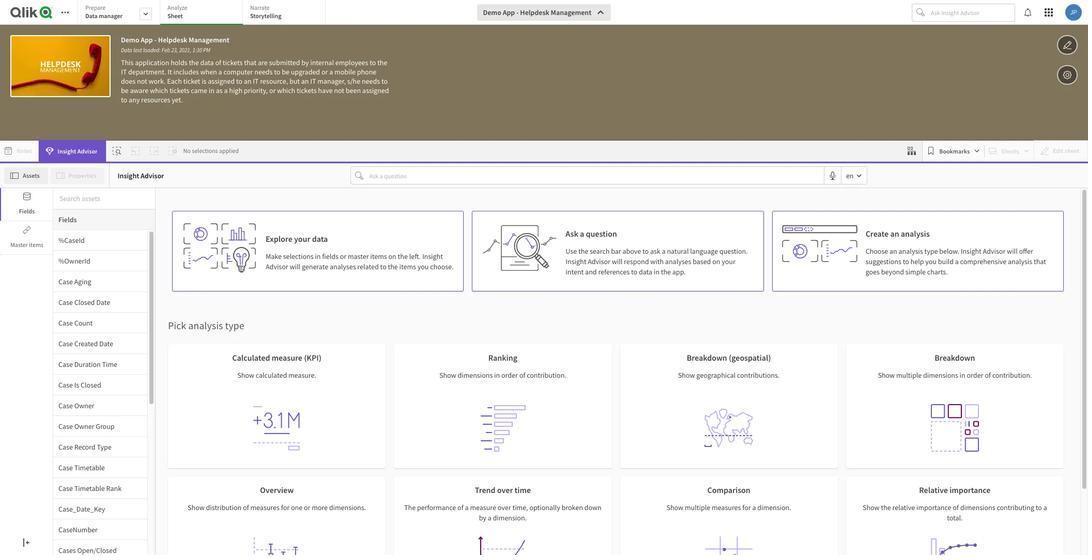 Task type: vqa. For each thing, say whether or not it's contained in the screenshot.
last
yes



Task type: locate. For each thing, give the bounding box(es) containing it.
1 horizontal spatial type
[[925, 247, 938, 256]]

1 horizontal spatial order
[[967, 371, 984, 380]]

0 horizontal spatial app
[[141, 35, 153, 44]]

tickets right when
[[223, 58, 243, 67]]

your inside use the search bar above to ask a natural language question. insight advisor will respond with analyses based on your intent and references to data in the app.
[[722, 257, 736, 266]]

case for case created date
[[58, 339, 73, 348]]

or inside make selections in fields or master items on the left. insight advisor will generate analyses related to the items you choose.
[[340, 252, 347, 261]]

1 vertical spatial measure
[[470, 503, 496, 512]]

tickets left came
[[170, 86, 189, 95]]

10 case from the top
[[58, 463, 73, 472]]

the down 1:30
[[189, 58, 199, 67]]

to left ask
[[643, 247, 649, 256]]

2 horizontal spatial by
[[499, 252, 508, 263]]

selections inside make selections in fields or master items on the left. insight advisor will generate analyses related to the items you choose.
[[283, 252, 314, 261]]

tab list
[[78, 0, 329, 26]]

to inside show the relative importance of dimensions contributing to a total.
[[1036, 503, 1042, 512]]

9 case from the top
[[58, 442, 73, 452]]

analyses down fields
[[330, 262, 356, 271]]

high right as
[[229, 86, 243, 95]]

timetable for case timetable rank
[[74, 484, 105, 493]]

1 vertical spatial type
[[97, 442, 112, 452]]

0 horizontal spatial will
[[290, 262, 301, 271]]

1 horizontal spatial dimensions
[[924, 371, 959, 380]]

of inside open cases vs duration * bubble size represents number of high priority open cases
[[116, 263, 123, 273]]

the left left.
[[398, 252, 408, 261]]

resolved
[[34, 457, 68, 468]]

1 breakdown from the left
[[687, 353, 727, 363]]

application containing 72
[[0, 0, 1089, 555]]

over left 'time'
[[497, 485, 513, 495]]

1 horizontal spatial contribution.
[[993, 371, 1032, 380]]

2 case from the top
[[58, 298, 73, 307]]

management inside demo app - helpdesk management button
[[551, 8, 592, 17]]

cases down applied
[[209, 183, 256, 207]]

cases
[[186, 263, 205, 273]]

on right based on the top of the page
[[713, 257, 721, 266]]

2 vertical spatial data
[[639, 267, 653, 277]]

1 vertical spatial multiple
[[685, 503, 711, 512]]

toolbar
[[0, 0, 1089, 141]]

1 case from the top
[[58, 277, 73, 286]]

2 owner from the top
[[74, 422, 94, 431]]

closed up count at the bottom left of page
[[74, 298, 95, 307]]

0 horizontal spatial your
[[294, 234, 310, 244]]

1 horizontal spatial will
[[612, 257, 623, 266]]

1 horizontal spatial not
[[334, 86, 344, 95]]

fields button
[[0, 188, 53, 221], [1, 188, 53, 221], [53, 209, 155, 230]]

0 vertical spatial by
[[302, 58, 309, 67]]

an
[[244, 77, 252, 86], [301, 77, 309, 86], [891, 229, 900, 239], [890, 247, 898, 256]]

or right 'priority,'
[[269, 86, 276, 95]]

insight advisor up high
[[118, 171, 164, 180]]

1 timetable from the top
[[74, 463, 105, 472]]

by inside the demo app - helpdesk management data last loaded: feb 23, 2021, 1:30 pm this application holds the data of tickets that are submitted by internal employees to the it department. it includes when a computer needs to be upgraded or a mobile phone does not work. each ticket is assigned to an it resource, but an it manager, s/he needs to be aware which tickets came in as a high priority, or which tickets have not been assigned to any resources yet.
[[302, 58, 309, 67]]

priority up create an analysis
[[863, 183, 921, 207]]

advisor down search
[[588, 257, 611, 266]]

it left resource,
[[253, 77, 259, 86]]

2 breakdown from the left
[[935, 353, 975, 363]]

menu containing %caseid
[[53, 230, 155, 555]]

2 vertical spatial by
[[479, 513, 487, 523]]

breakdown up show multiple dimensions in order of contribution.
[[935, 353, 975, 363]]

assigned
[[208, 77, 235, 86], [362, 86, 389, 95]]

analyses inside use the search bar above to ask a natural language question. insight advisor will respond with analyses based on your intent and references to data in the app.
[[665, 257, 692, 266]]

0 horizontal spatial insight advisor
[[58, 147, 97, 155]]

case down case owner at the left bottom of the page
[[58, 422, 73, 431]]

%caseid button
[[53, 236, 147, 245]]

respond
[[624, 257, 649, 266]]

analyses down natural
[[665, 257, 692, 266]]

search
[[590, 247, 610, 256]]

optionally
[[530, 503, 560, 512]]

case down case is closed
[[58, 401, 73, 410]]

priority down no
[[148, 183, 206, 207]]

prepare data manager
[[85, 4, 123, 20]]

tab list inside toolbar
[[78, 0, 329, 26]]

importance
[[950, 485, 991, 495], [917, 503, 952, 512]]

1 horizontal spatial demo
[[483, 8, 502, 17]]

owner for case owner group
[[74, 422, 94, 431]]

case left count at the bottom left of page
[[58, 318, 73, 328]]

1 for from the left
[[281, 503, 290, 512]]

assigned right is
[[208, 77, 235, 86]]

1 vertical spatial be
[[121, 86, 129, 95]]

insight left smart search icon at the left top of the page
[[58, 147, 76, 155]]

1 horizontal spatial measures
[[712, 503, 741, 512]]

open for open & resolved cases over time
[[5, 457, 25, 468]]

data inside the demo app - helpdesk management data last loaded: feb 23, 2021, 1:30 pm this application holds the data of tickets that are submitted by internal employees to the it department. it includes when a computer needs to be upgraded or a mobile phone does not work. each ticket is assigned to an it resource, but an it manager, s/he needs to be aware which tickets came in as a high priority, or which tickets have not been assigned to any resources yet.
[[121, 47, 132, 54]]

on inside use the search bar above to ask a natural language question. insight advisor will respond with analyses based on your intent and references to data in the app.
[[713, 257, 721, 266]]

you inside choose an analysis type below. insight advisor will offer suggestions to help you build a comprehensive analysis that goes beyond simple charts.
[[926, 257, 937, 266]]

1 vertical spatial date
[[99, 339, 113, 348]]

time up case is closed button
[[102, 360, 117, 369]]

1 horizontal spatial that
[[1034, 257, 1047, 266]]

open left the &
[[5, 457, 25, 468]]

1 horizontal spatial data
[[312, 234, 328, 244]]

1 horizontal spatial data
[[121, 47, 132, 54]]

that inside choose an analysis type below. insight advisor will offer suggestions to help you build a comprehensive analysis that goes beyond simple charts.
[[1034, 257, 1047, 266]]

owner up 'record'
[[74, 422, 94, 431]]

helpdesk inside button
[[520, 8, 550, 17]]

0 horizontal spatial not
[[137, 77, 147, 86]]

- inside button
[[517, 8, 519, 17]]

explore
[[266, 234, 293, 244]]

0 vertical spatial be
[[282, 67, 289, 77]]

insight up high
[[118, 171, 139, 180]]

to right related at left
[[380, 262, 387, 271]]

for down comparison
[[743, 503, 751, 512]]

time right over
[[114, 457, 132, 468]]

needs up 'priority,'
[[255, 67, 273, 77]]

open for open cases by priority type
[[453, 252, 473, 263]]

priority up ask
[[520, 183, 578, 207]]

0 horizontal spatial breakdown
[[687, 353, 727, 363]]

to left 'priority,'
[[236, 77, 242, 86]]

high left priority
[[124, 263, 139, 273]]

0 horizontal spatial which
[[150, 86, 168, 95]]

0 horizontal spatial contribution.
[[527, 371, 567, 380]]

2 contribution. from the left
[[993, 371, 1032, 380]]

will left offer
[[1007, 247, 1018, 256]]

1 vertical spatial owner
[[74, 422, 94, 431]]

0 horizontal spatial on
[[389, 252, 397, 261]]

timetable
[[74, 463, 105, 472], [74, 484, 105, 493]]

cases right 'choose.'
[[475, 252, 498, 263]]

1 vertical spatial your
[[722, 257, 736, 266]]

date for case created date
[[99, 339, 113, 348]]

application
[[0, 0, 1089, 555]]

type up calculated
[[225, 319, 244, 332]]

ask
[[566, 229, 579, 239]]

show inside show the relative importance of dimensions contributing to a total.
[[863, 503, 880, 512]]

case left created
[[58, 339, 73, 348]]

0 vertical spatial that
[[244, 58, 257, 67]]

2 timetable from the top
[[74, 484, 105, 493]]

choose
[[866, 247, 889, 256]]

to right are
[[274, 67, 280, 77]]

show for overview
[[188, 503, 205, 512]]

casenumber button
[[53, 525, 147, 534]]

assigned down phone
[[362, 86, 389, 95]]

demo app - helpdesk management data last loaded: feb 23, 2021, 1:30 pm this application holds the data of tickets that are submitted by internal employees to the it department. it includes when a computer needs to be upgraded or a mobile phone does not work. each ticket is assigned to an it resource, but an it manager, s/he needs to be aware which tickets came in as a high priority, or which tickets have not been assigned to any resources yet.
[[121, 35, 391, 104]]

cases down bookmarks button
[[925, 183, 972, 207]]

an right create
[[891, 229, 900, 239]]

case down represents
[[58, 277, 73, 286]]

1 horizontal spatial multiple
[[897, 371, 922, 380]]

2 horizontal spatial dimensions
[[961, 503, 996, 512]]

7 case from the top
[[58, 401, 73, 410]]

case owner group
[[58, 422, 115, 431]]

0 vertical spatial duration
[[61, 252, 94, 263]]

case for case aging
[[58, 277, 73, 286]]

1 horizontal spatial on
[[713, 257, 721, 266]]

closed
[[74, 298, 95, 307], [81, 380, 101, 390]]

data
[[85, 12, 98, 20], [121, 47, 132, 54]]

selections right no
[[192, 147, 218, 155]]

case created date button
[[53, 339, 147, 348]]

Search assets text field
[[53, 189, 155, 208]]

0 horizontal spatial type
[[225, 319, 244, 332]]

1 contribution. from the left
[[527, 371, 567, 380]]

0 vertical spatial closed
[[74, 298, 95, 307]]

0 horizontal spatial measure
[[272, 353, 302, 363]]

0 vertical spatial multiple
[[897, 371, 922, 380]]

owner
[[74, 401, 94, 410], [74, 422, 94, 431]]

demo for demo app - helpdesk management
[[483, 8, 502, 17]]

choose.
[[430, 262, 454, 271]]

be left but
[[282, 67, 289, 77]]

data down pm
[[200, 58, 214, 67]]

management
[[551, 8, 592, 17], [189, 35, 229, 44]]

3 case from the top
[[58, 318, 73, 328]]

items down left.
[[399, 262, 416, 271]]

geographical
[[697, 371, 736, 380]]

make
[[266, 252, 282, 261]]

8 case from the top
[[58, 422, 73, 431]]

analyze sheet
[[168, 4, 187, 20]]

0 vertical spatial type
[[540, 252, 557, 263]]

trend
[[475, 485, 496, 495]]

- inside the demo app - helpdesk management data last loaded: feb 23, 2021, 1:30 pm this application holds the data of tickets that are submitted by internal employees to the it department. it includes when a computer needs to be upgraded or a mobile phone does not work. each ticket is assigned to an it resource, but an it manager, s/he needs to be aware which tickets came in as a high priority, or which tickets have not been assigned to any resources yet.
[[154, 35, 157, 44]]

cases
[[209, 183, 256, 207], [581, 183, 628, 207], [925, 183, 972, 207], [27, 252, 49, 263], [475, 252, 498, 263], [70, 457, 92, 468], [58, 546, 76, 555]]

demo inside button
[[483, 8, 502, 17]]

over left time,
[[498, 503, 511, 512]]

0 horizontal spatial -
[[154, 35, 157, 44]]

type up over
[[97, 442, 112, 452]]

1 vertical spatial duration
[[74, 360, 101, 369]]

the left 'app.'
[[661, 267, 671, 277]]

type
[[925, 247, 938, 256], [225, 319, 244, 332]]

priority inside medium priority cases 142
[[520, 183, 578, 207]]

0 vertical spatial items
[[29, 241, 43, 249]]

aware
[[130, 86, 149, 95]]

5 case from the top
[[58, 360, 73, 369]]

beyond
[[882, 267, 904, 277]]

measure down trend
[[470, 503, 496, 512]]

case timetable button
[[53, 463, 147, 472]]

dimension.
[[758, 503, 792, 512], [493, 513, 527, 523]]

2 master items button from the left
[[1, 222, 53, 254]]

case for case timetable
[[58, 463, 73, 472]]

duration inside open cases vs duration * bubble size represents number of high priority open cases
[[61, 252, 94, 263]]

1 horizontal spatial assigned
[[362, 86, 389, 95]]

demo inside the demo app - helpdesk management data last loaded: feb 23, 2021, 1:30 pm this application holds the data of tickets that are submitted by internal employees to the it department. it includes when a computer needs to be upgraded or a mobile phone does not work. each ticket is assigned to an it resource, but an it manager, s/he needs to be aware which tickets came in as a high priority, or which tickets have not been assigned to any resources yet.
[[121, 35, 139, 44]]

master items button
[[0, 222, 53, 254], [1, 222, 53, 254]]

not right does
[[137, 77, 147, 86]]

data down the respond
[[639, 267, 653, 277]]

0 horizontal spatial demo
[[121, 35, 139, 44]]

high inside open cases vs duration * bubble size represents number of high priority open cases
[[124, 263, 139, 273]]

0 horizontal spatial order
[[502, 371, 518, 380]]

been
[[346, 86, 361, 95]]

case aging button
[[53, 277, 147, 286]]

1 horizontal spatial by
[[479, 513, 487, 523]]

0 horizontal spatial helpdesk
[[158, 35, 187, 44]]

helpdesk inside the demo app - helpdesk management data last loaded: feb 23, 2021, 1:30 pm this application holds the data of tickets that are submitted by internal employees to the it department. it includes when a computer needs to be upgraded or a mobile phone does not work. each ticket is assigned to an it resource, but an it manager, s/he needs to be aware which tickets came in as a high priority, or which tickets have not been assigned to any resources yet.
[[158, 35, 187, 44]]

over inside the performance of a measure over time, optionally broken down by a dimension.
[[498, 503, 511, 512]]

analyses inside make selections in fields or master items on the left. insight advisor will generate analyses related to the items you choose.
[[330, 262, 356, 271]]

open inside open cases vs duration * bubble size represents number of high priority open cases
[[5, 252, 25, 263]]

to down the respond
[[631, 267, 638, 277]]

measures down the 'overview'
[[251, 503, 280, 512]]

smart search image
[[113, 147, 121, 155]]

23,
[[171, 47, 178, 54]]

0 horizontal spatial type
[[97, 442, 112, 452]]

measure inside the performance of a measure over time, optionally broken down by a dimension.
[[470, 503, 496, 512]]

case duration time
[[58, 360, 117, 369]]

app inside demo app - helpdesk management button
[[503, 8, 515, 17]]

app
[[503, 8, 515, 17], [141, 35, 153, 44]]

of inside the performance of a measure over time, optionally broken down by a dimension.
[[458, 503, 464, 512]]

1 horizontal spatial -
[[517, 8, 519, 17]]

case closed date
[[58, 298, 110, 307]]

advisor up high
[[141, 171, 164, 180]]

insight up comprehensive
[[961, 247, 982, 256]]

data inside use the search bar above to ask a natural language question. insight advisor will respond with analyses based on your intent and references to data in the app.
[[639, 267, 653, 277]]

or right fields
[[340, 252, 347, 261]]

will down 'bar'
[[612, 257, 623, 266]]

duration
[[61, 252, 94, 263], [74, 360, 101, 369]]

group
[[96, 422, 115, 431]]

cases inside open cases vs duration * bubble size represents number of high priority open cases
[[27, 252, 49, 263]]

type left below.
[[925, 247, 938, 256]]

each
[[167, 77, 182, 86]]

multiple for comparison
[[685, 503, 711, 512]]

1 vertical spatial items
[[370, 252, 387, 261]]

case for case record type
[[58, 442, 73, 452]]

1 vertical spatial helpdesk
[[158, 35, 187, 44]]

in inside use the search bar above to ask a natural language question. insight advisor will respond with analyses based on your intent and references to data in the app.
[[654, 267, 660, 277]]

total.
[[947, 513, 963, 523]]

fields up master items
[[19, 207, 35, 215]]

multiple for breakdown
[[897, 371, 922, 380]]

simple
[[906, 267, 926, 277]]

0 vertical spatial owner
[[74, 401, 94, 410]]

1 horizontal spatial tickets
[[223, 58, 243, 67]]

1 owner from the top
[[74, 401, 94, 410]]

will inside make selections in fields or master items on the left. insight advisor will generate analyses related to the items you choose.
[[290, 262, 301, 271]]

0 vertical spatial selections
[[192, 147, 218, 155]]

2 horizontal spatial data
[[639, 267, 653, 277]]

high inside the demo app - helpdesk management data last loaded: feb 23, 2021, 1:30 pm this application holds the data of tickets that are submitted by internal employees to the it department. it includes when a computer needs to be upgraded or a mobile phone does not work. each ticket is assigned to an it resource, but an it manager, s/he needs to be aware which tickets came in as a high priority, or which tickets have not been assigned to any resources yet.
[[229, 86, 243, 95]]

a inside show the relative importance of dimensions contributing to a total.
[[1044, 503, 1048, 512]]

advisor up comprehensive
[[983, 247, 1006, 256]]

show geographical contributions.
[[678, 371, 780, 380]]

case down case aging
[[58, 298, 73, 307]]

you down left.
[[418, 262, 429, 271]]

0 horizontal spatial management
[[189, 35, 229, 44]]

open & resolved cases over time
[[5, 457, 132, 468]]

0 vertical spatial type
[[925, 247, 938, 256]]

insight up 'choose.'
[[422, 252, 443, 261]]

it
[[121, 67, 127, 77], [253, 77, 259, 86], [310, 77, 316, 86]]

cases open/closed button
[[53, 546, 147, 555]]

the left 'relative' on the bottom
[[881, 503, 891, 512]]

0 vertical spatial time
[[102, 360, 117, 369]]

be left any
[[121, 86, 129, 95]]

1 vertical spatial data
[[121, 47, 132, 54]]

owner up case owner group
[[74, 401, 94, 410]]

0 horizontal spatial analyses
[[330, 262, 356, 271]]

0 vertical spatial demo
[[483, 8, 502, 17]]

time
[[515, 485, 531, 495]]

0 vertical spatial management
[[551, 8, 592, 17]]

0 horizontal spatial it
[[121, 67, 127, 77]]

question.
[[720, 247, 748, 256]]

priority inside 'high priority cases 72'
[[148, 183, 206, 207]]

insight advisor inside dropdown button
[[58, 147, 97, 155]]

advisor inside make selections in fields or master items on the left. insight advisor will generate analyses related to the items you choose.
[[266, 262, 288, 271]]

priority
[[148, 183, 206, 207], [520, 183, 578, 207], [863, 183, 921, 207], [510, 252, 538, 263]]

0 vertical spatial high
[[229, 86, 243, 95]]

measure up show calculated measure.
[[272, 353, 302, 363]]

that inside the demo app - helpdesk management data last loaded: feb 23, 2021, 1:30 pm this application holds the data of tickets that are submitted by internal employees to the it department. it includes when a computer needs to be upgraded or a mobile phone does not work. each ticket is assigned to an it resource, but an it manager, s/he needs to be aware which tickets came in as a high priority, or which tickets have not been assigned to any resources yet.
[[244, 58, 257, 67]]

the right phone
[[378, 58, 388, 67]]

1 vertical spatial dimension.
[[493, 513, 527, 523]]

and
[[585, 267, 597, 277]]

Ask a question text field
[[367, 167, 824, 184]]

closed right is
[[81, 380, 101, 390]]

you up the "charts."
[[926, 257, 937, 266]]

1 horizontal spatial selections
[[283, 252, 314, 261]]

in inside make selections in fields or master items on the left. insight advisor will generate analyses related to the items you choose.
[[315, 252, 321, 261]]

an right but
[[301, 77, 309, 86]]

priority inside low priority cases 203
[[863, 183, 921, 207]]

edit image
[[1063, 39, 1072, 51]]

management inside the demo app - helpdesk management data last loaded: feb 23, 2021, 1:30 pm this application holds the data of tickets that are submitted by internal employees to the it department. it includes when a computer needs to be upgraded or a mobile phone does not work. each ticket is assigned to an it resource, but an it manager, s/he needs to be aware which tickets came in as a high priority, or which tickets have not been assigned to any resources yet.
[[189, 35, 229, 44]]

above
[[623, 247, 641, 256]]

case down case record type
[[58, 463, 73, 472]]

menu inside application
[[53, 230, 155, 555]]

2 horizontal spatial items
[[399, 262, 416, 271]]

0 vertical spatial -
[[517, 8, 519, 17]]

high
[[229, 86, 243, 95], [124, 263, 139, 273]]

0 vertical spatial helpdesk
[[520, 8, 550, 17]]

a
[[219, 67, 222, 77], [329, 67, 333, 77], [224, 86, 228, 95], [580, 229, 584, 239], [662, 247, 666, 256], [955, 257, 959, 266], [465, 503, 469, 512], [753, 503, 756, 512], [1044, 503, 1048, 512], [488, 513, 492, 523]]

your
[[294, 234, 310, 244], [722, 257, 736, 266]]

duration down created
[[74, 360, 101, 369]]

not right have
[[334, 86, 344, 95]]

0 horizontal spatial items
[[29, 241, 43, 249]]

measures
[[251, 503, 280, 512], [712, 503, 741, 512]]

advisor down make
[[266, 262, 288, 271]]

measures down comparison
[[712, 503, 741, 512]]

app inside the demo app - helpdesk management data last loaded: feb 23, 2021, 1:30 pm this application holds the data of tickets that are submitted by internal employees to the it department. it includes when a computer needs to be upgraded or a mobile phone does not work. each ticket is assigned to an it resource, but an it manager, s/he needs to be aware which tickets came in as a high priority, or which tickets have not been assigned to any resources yet.
[[141, 35, 153, 44]]

helpdesk for demo app - helpdesk management
[[520, 8, 550, 17]]

importance down relative
[[917, 503, 952, 512]]

case is closed button
[[53, 380, 147, 390]]

0 horizontal spatial measures
[[251, 503, 280, 512]]

0 vertical spatial data
[[85, 12, 98, 20]]

1 vertical spatial over
[[498, 503, 511, 512]]

0 vertical spatial importance
[[950, 485, 991, 495]]

date right created
[[99, 339, 113, 348]]

0 vertical spatial dimension.
[[758, 503, 792, 512]]

6 case from the top
[[58, 380, 73, 390]]

1 horizontal spatial items
[[370, 252, 387, 261]]

menu
[[53, 230, 155, 555]]

2 order from the left
[[967, 371, 984, 380]]

needs right s/he
[[362, 77, 380, 86]]

comparison
[[708, 485, 751, 495]]

1 vertical spatial management
[[189, 35, 229, 44]]

breakdown up geographical
[[687, 353, 727, 363]]

the right use
[[579, 247, 589, 256]]

ticket
[[183, 77, 200, 86]]

it left have
[[310, 77, 316, 86]]

will inside use the search bar above to ask a natural language question. insight advisor will respond with analyses based on your intent and references to data in the app.
[[612, 257, 623, 266]]

selections for make
[[283, 252, 314, 261]]

insight advisor button
[[39, 140, 106, 162]]

11 case from the top
[[58, 484, 73, 493]]

type left use
[[540, 252, 557, 263]]

1 vertical spatial by
[[499, 252, 508, 263]]

analysis
[[901, 229, 930, 239], [899, 247, 923, 256], [1008, 257, 1033, 266], [188, 319, 223, 332]]

case for case count
[[58, 318, 73, 328]]

language
[[690, 247, 718, 256]]

0 horizontal spatial dimension.
[[493, 513, 527, 523]]

by
[[302, 58, 309, 67], [499, 252, 508, 263], [479, 513, 487, 523]]

date down case aging button
[[96, 298, 110, 307]]

any
[[129, 95, 140, 104]]

0 horizontal spatial data
[[200, 58, 214, 67]]

references
[[598, 267, 630, 277]]

0 vertical spatial your
[[294, 234, 310, 244]]

master
[[348, 252, 369, 261]]

tab list containing prepare
[[78, 0, 329, 26]]

data inside prepare data manager
[[85, 12, 98, 20]]

insight advisor
[[58, 147, 97, 155], [118, 171, 164, 180]]

4 case from the top
[[58, 339, 73, 348]]

selections tool image
[[908, 147, 916, 155]]

insight up intent
[[566, 257, 587, 266]]

helpdesk for demo app - helpdesk management data last loaded: feb 23, 2021, 1:30 pm this application holds the data of tickets that are submitted by internal employees to the it department. it includes when a computer needs to be upgraded or a mobile phone does not work. each ticket is assigned to an it resource, but an it manager, s/he needs to be aware which tickets came in as a high priority, or which tickets have not been assigned to any resources yet.
[[158, 35, 187, 44]]

1 vertical spatial app
[[141, 35, 153, 44]]

over
[[497, 485, 513, 495], [498, 503, 511, 512]]

case up the open & resolved cases over time
[[58, 442, 73, 452]]

0 horizontal spatial high
[[124, 263, 139, 273]]

for left one
[[281, 503, 290, 512]]

internal
[[310, 58, 334, 67]]

demo for demo app - helpdesk management data last loaded: feb 23, 2021, 1:30 pm this application holds the data of tickets that are submitted by internal employees to the it department. it includes when a computer needs to be upgraded or a mobile phone does not work. each ticket is assigned to an it resource, but an it manager, s/he needs to be aware which tickets came in as a high priority, or which tickets have not been assigned to any resources yet.
[[121, 35, 139, 44]]

selections
[[192, 147, 218, 155], [283, 252, 314, 261]]

application
[[135, 58, 169, 67]]

high
[[107, 183, 144, 207]]

1 vertical spatial importance
[[917, 503, 952, 512]]

importance up show the relative importance of dimensions contributing to a total.
[[950, 485, 991, 495]]

in inside the demo app - helpdesk management data last loaded: feb 23, 2021, 1:30 pm this application holds the data of tickets that are submitted by internal employees to the it department. it includes when a computer needs to be upgraded or a mobile phone does not work. each ticket is assigned to an it resource, but an it manager, s/he needs to be aware which tickets came in as a high priority, or which tickets have not been assigned to any resources yet.
[[209, 86, 215, 95]]

demo app - helpdesk management button
[[477, 4, 611, 21]]

show for breakdown
[[878, 371, 895, 380]]

your right explore
[[294, 234, 310, 244]]

that
[[244, 58, 257, 67], [1034, 257, 1047, 266]]

on left left.
[[389, 252, 397, 261]]

to
[[370, 58, 376, 67], [274, 67, 280, 77], [236, 77, 242, 86], [382, 77, 388, 86], [121, 95, 127, 104], [643, 247, 649, 256], [903, 257, 909, 266], [380, 262, 387, 271], [631, 267, 638, 277], [1036, 503, 1042, 512]]

case for case is closed
[[58, 380, 73, 390]]

142
[[513, 207, 568, 247]]



Task type: describe. For each thing, give the bounding box(es) containing it.
contributing
[[997, 503, 1035, 512]]

case for case owner group
[[58, 422, 73, 431]]

1 horizontal spatial be
[[282, 67, 289, 77]]

203
[[872, 207, 926, 247]]

prepare
[[85, 4, 106, 11]]

advisor inside choose an analysis type below. insight advisor will offer suggestions to help you build a comprehensive analysis that goes beyond simple charts.
[[983, 247, 1006, 256]]

show multiple measures for a dimension.
[[667, 503, 792, 512]]

selections for no
[[192, 147, 218, 155]]

build
[[938, 257, 954, 266]]

1 horizontal spatial it
[[253, 77, 259, 86]]

below.
[[940, 247, 960, 256]]

0 vertical spatial measure
[[272, 353, 302, 363]]

ask a question
[[566, 229, 617, 239]]

charts.
[[928, 267, 948, 277]]

case for case timetable rank
[[58, 484, 73, 493]]

bar
[[611, 247, 621, 256]]

explore your data
[[266, 234, 328, 244]]

breakdown for breakdown (geospatial)
[[687, 353, 727, 363]]

1 measures from the left
[[251, 503, 280, 512]]

1 vertical spatial type
[[225, 319, 244, 332]]

master items
[[10, 241, 43, 249]]

to inside make selections in fields or master items on the left. insight advisor will generate analyses related to the items you choose.
[[380, 262, 387, 271]]

holds
[[171, 58, 187, 67]]

1 horizontal spatial dimension.
[[758, 503, 792, 512]]

james peterson image
[[1066, 4, 1082, 21]]

1 horizontal spatial fields
[[58, 215, 77, 224]]

insight inside choose an analysis type below. insight advisor will offer suggestions to help you build a comprehensive analysis that goes beyond simple charts.
[[961, 247, 982, 256]]

priority for 142
[[520, 183, 578, 207]]

1 which from the left
[[150, 86, 168, 95]]

overview
[[260, 485, 294, 495]]

it
[[168, 67, 172, 77]]

a inside choose an analysis type below. insight advisor will offer suggestions to help you build a comprehensive analysis that goes beyond simple charts.
[[955, 257, 959, 266]]

case closed date button
[[53, 298, 147, 307]]

2 for from the left
[[743, 503, 751, 512]]

advisor inside insight advisor dropdown button
[[77, 147, 97, 155]]

when
[[200, 67, 217, 77]]

0 horizontal spatial needs
[[255, 67, 273, 77]]

goes
[[866, 267, 880, 277]]

2 vertical spatial items
[[399, 262, 416, 271]]

type inside choose an analysis type below. insight advisor will offer suggestions to help you build a comprehensive analysis that goes beyond simple charts.
[[925, 247, 938, 256]]

data inside the demo app - helpdesk management data last loaded: feb 23, 2021, 1:30 pm this application holds the data of tickets that are submitted by internal employees to the it department. it includes when a computer needs to be upgraded or a mobile phone does not work. each ticket is assigned to an it resource, but an it manager, s/he needs to be aware which tickets came in as a high priority, or which tickets have not been assigned to any resources yet.
[[200, 58, 214, 67]]

importance inside show the relative importance of dimensions contributing to a total.
[[917, 503, 952, 512]]

suggestions
[[866, 257, 902, 266]]

will inside choose an analysis type below. insight advisor will offer suggestions to help you build a comprehensive analysis that goes beyond simple charts.
[[1007, 247, 1018, 256]]

yet.
[[172, 95, 183, 104]]

on inside make selections in fields or master items on the left. insight advisor will generate analyses related to the items you choose.
[[389, 252, 397, 261]]

broken
[[562, 503, 583, 512]]

narrate storytelling
[[250, 4, 282, 20]]

by inside the performance of a measure over time, optionally broken down by a dimension.
[[479, 513, 487, 523]]

or up have
[[322, 67, 328, 77]]

case for case closed date
[[58, 298, 73, 307]]

toolbar containing demo app - helpdesk management
[[0, 0, 1089, 141]]

the right related at left
[[388, 262, 398, 271]]

dimensions.
[[329, 503, 366, 512]]

you inside make selections in fields or master items on the left. insight advisor will generate analyses related to the items you choose.
[[418, 262, 429, 271]]

show the relative importance of dimensions contributing to a total.
[[863, 503, 1048, 523]]

show for ranking
[[440, 371, 456, 380]]

app for demo app - helpdesk management data last loaded: feb 23, 2021, 1:30 pm this application holds the data of tickets that are submitted by internal employees to the it department. it includes when a computer needs to be upgraded or a mobile phone does not work. each ticket is assigned to an it resource, but an it manager, s/he needs to be aware which tickets came in as a high priority, or which tickets have not been assigned to any resources yet.
[[141, 35, 153, 44]]

cases inside low priority cases 203
[[925, 183, 972, 207]]

question
[[586, 229, 617, 239]]

en button
[[842, 167, 867, 184]]

2 measures from the left
[[712, 503, 741, 512]]

but
[[290, 77, 300, 86]]

insight inside make selections in fields or master items on the left. insight advisor will generate analyses related to the items you choose.
[[422, 252, 443, 261]]

an left resource,
[[244, 77, 252, 86]]

priority down the 142
[[510, 252, 538, 263]]

show for relative importance
[[863, 503, 880, 512]]

storytelling
[[250, 12, 282, 20]]

insight inside dropdown button
[[58, 147, 76, 155]]

the inside show the relative importance of dimensions contributing to a total.
[[881, 503, 891, 512]]

pick
[[168, 319, 186, 332]]

1 master items button from the left
[[0, 222, 53, 254]]

advisor inside use the search bar above to ask a natural language question. insight advisor will respond with analyses based on your intent and references to data in the app.
[[588, 257, 611, 266]]

0 horizontal spatial tickets
[[170, 86, 189, 95]]

as
[[216, 86, 223, 95]]

over
[[94, 457, 112, 468]]

0 horizontal spatial dimensions
[[458, 371, 493, 380]]

record
[[74, 442, 95, 452]]

applied
[[219, 147, 239, 155]]

use
[[566, 247, 577, 256]]

assets button
[[4, 167, 48, 184]]

show for comparison
[[667, 503, 684, 512]]

master
[[10, 241, 28, 249]]

last
[[133, 47, 142, 54]]

1 horizontal spatial needs
[[362, 77, 380, 86]]

the
[[404, 503, 416, 512]]

cases down casenumber
[[58, 546, 76, 555]]

show calculated measure.
[[237, 371, 316, 380]]

0 horizontal spatial fields
[[19, 207, 35, 215]]

show for calculated measure (kpi)
[[237, 371, 254, 380]]

management for demo app - helpdesk management data last loaded: feb 23, 2021, 1:30 pm this application holds the data of tickets that are submitted by internal employees to the it department. it includes when a computer needs to be upgraded or a mobile phone does not work. each ticket is assigned to an it resource, but an it manager, s/he needs to be aware which tickets came in as a high priority, or which tickets have not been assigned to any resources yet.
[[189, 35, 229, 44]]

or right one
[[304, 503, 310, 512]]

insight inside use the search bar above to ask a natural language question. insight advisor will respond with analyses based on your intent and references to data in the app.
[[566, 257, 587, 266]]

cases down 'record'
[[70, 457, 92, 468]]

2 horizontal spatial it
[[310, 77, 316, 86]]

contributions.
[[737, 371, 780, 380]]

case for case owner
[[58, 401, 73, 410]]

does
[[121, 77, 136, 86]]

(geospatial)
[[729, 353, 771, 363]]

dimensions inside show the relative importance of dimensions contributing to a total.
[[961, 503, 996, 512]]

1:30
[[193, 47, 202, 54]]

analyze
[[168, 4, 187, 11]]

(kpi)
[[304, 353, 322, 363]]

natural
[[667, 247, 689, 256]]

cases inside medium priority cases 142
[[581, 183, 628, 207]]

2 which from the left
[[277, 86, 295, 95]]

of inside the demo app - helpdesk management data last loaded: feb 23, 2021, 1:30 pm this application holds the data of tickets that are submitted by internal employees to the it department. it includes when a computer needs to be upgraded or a mobile phone does not work. each ticket is assigned to an it resource, but an it manager, s/he needs to be aware which tickets came in as a high priority, or which tickets have not been assigned to any resources yet.
[[215, 58, 221, 67]]

number
[[88, 263, 114, 273]]

en
[[846, 171, 854, 180]]

open cases by priority type
[[453, 252, 557, 263]]

timetable for case timetable
[[74, 463, 105, 472]]

priority for 203
[[863, 183, 921, 207]]

an inside choose an analysis type below. insight advisor will offer suggestions to help you build a comprehensive analysis that goes beyond simple charts.
[[890, 247, 898, 256]]

computer
[[224, 67, 253, 77]]

offer
[[1019, 247, 1034, 256]]

case timetable rank
[[58, 484, 122, 493]]

based
[[693, 257, 711, 266]]

*
[[5, 263, 9, 273]]

s/he
[[347, 77, 361, 86]]

show for breakdown (geospatial)
[[678, 371, 695, 380]]

cases inside 'high priority cases 72'
[[209, 183, 256, 207]]

- for demo app - helpdesk management
[[517, 8, 519, 17]]

loaded:
[[143, 47, 161, 54]]

of inside show the relative importance of dimensions contributing to a total.
[[953, 503, 959, 512]]

Ask Insight Advisor text field
[[929, 4, 1015, 21]]

medium
[[453, 183, 516, 207]]

1 vertical spatial data
[[312, 234, 328, 244]]

0 horizontal spatial be
[[121, 86, 129, 95]]

calculated
[[232, 353, 270, 363]]

a inside use the search bar above to ask a natural language question. insight advisor will respond with analyses based on your intent and references to data in the app.
[[662, 247, 666, 256]]

to left any
[[121, 95, 127, 104]]

1 vertical spatial time
[[114, 457, 132, 468]]

breakdown for breakdown
[[935, 353, 975, 363]]

1 vertical spatial insight advisor
[[118, 171, 164, 180]]

ranking
[[488, 353, 518, 363]]

priority for 72
[[148, 183, 206, 207]]

app options image
[[1063, 69, 1072, 81]]

management for demo app - helpdesk management
[[551, 8, 592, 17]]

open cases vs duration * bubble size represents number of high priority open cases
[[5, 252, 205, 273]]

measure.
[[289, 371, 316, 380]]

to inside choose an analysis type below. insight advisor will offer suggestions to help you build a comprehensive analysis that goes beyond simple charts.
[[903, 257, 909, 266]]

trend over time
[[475, 485, 531, 495]]

dimension. inside the performance of a measure over time, optionally broken down by a dimension.
[[493, 513, 527, 523]]

mobile
[[335, 67, 356, 77]]

low
[[826, 183, 860, 207]]

to right phone
[[382, 77, 388, 86]]

0 vertical spatial over
[[497, 485, 513, 495]]

includes
[[173, 67, 199, 77]]

this
[[121, 58, 134, 67]]

case record type
[[58, 442, 112, 452]]

- for demo app - helpdesk management data last loaded: feb 23, 2021, 1:30 pm this application holds the data of tickets that are submitted by internal employees to the it department. it includes when a computer needs to be upgraded or a mobile phone does not work. each ticket is assigned to an it resource, but an it manager, s/he needs to be aware which tickets came in as a high priority, or which tickets have not been assigned to any resources yet.
[[154, 35, 157, 44]]

open for open cases vs duration * bubble size represents number of high priority open cases
[[5, 252, 25, 263]]

count
[[74, 318, 93, 328]]

one
[[291, 503, 303, 512]]

1 horizontal spatial type
[[540, 252, 557, 263]]

show multiple dimensions in order of contribution.
[[878, 371, 1032, 380]]

feb
[[162, 47, 170, 54]]

assets
[[23, 171, 40, 179]]

case for case duration time
[[58, 360, 73, 369]]

show distribution of measures for one or more dimensions.
[[188, 503, 366, 512]]

open
[[167, 263, 184, 273]]

narrate
[[250, 4, 270, 11]]

2 horizontal spatial tickets
[[297, 86, 317, 95]]

fields
[[322, 252, 339, 261]]

to right employees
[[370, 58, 376, 67]]

0 horizontal spatial assigned
[[208, 77, 235, 86]]

priority
[[141, 263, 166, 273]]

comprehensive
[[961, 257, 1007, 266]]

1 vertical spatial closed
[[81, 380, 101, 390]]

bookmarks button
[[925, 143, 983, 159]]

app for demo app - helpdesk management
[[503, 8, 515, 17]]

72
[[164, 207, 200, 247]]

owner for case owner
[[74, 401, 94, 410]]

work.
[[149, 77, 166, 86]]

1 order from the left
[[502, 371, 518, 380]]

help
[[911, 257, 924, 266]]

date for case closed date
[[96, 298, 110, 307]]

intent
[[566, 267, 584, 277]]



